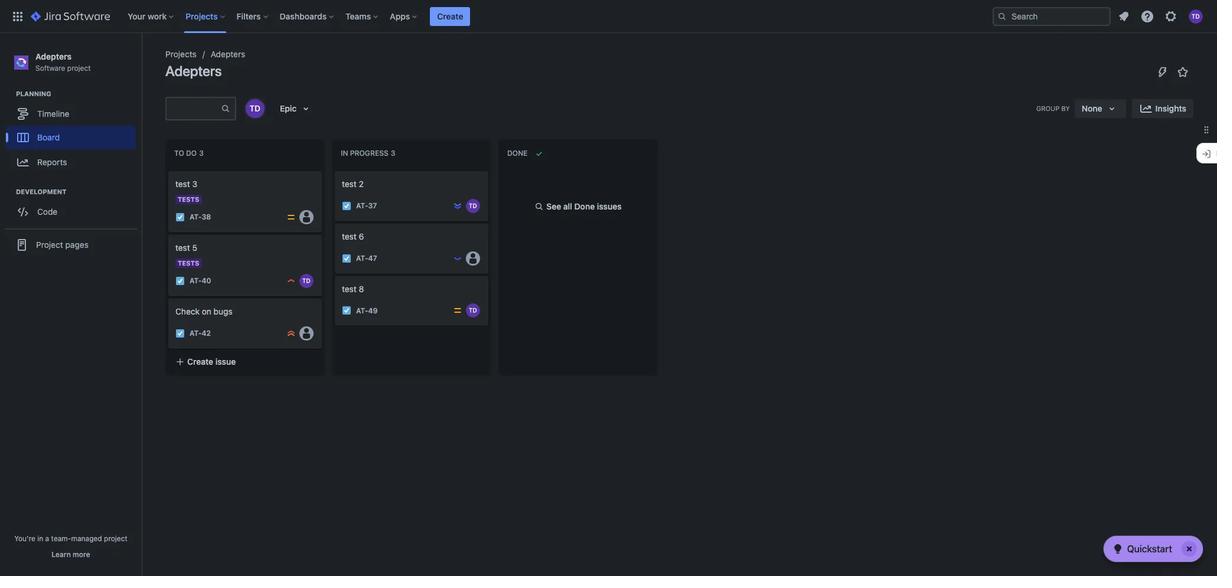 Task type: vqa. For each thing, say whether or not it's contained in the screenshot.
42
yes



Task type: locate. For each thing, give the bounding box(es) containing it.
42
[[202, 329, 211, 338]]

on
[[202, 307, 211, 317]]

unassigned image for test 6
[[466, 252, 480, 266]]

at- down 2
[[356, 202, 368, 211]]

jira software image
[[31, 9, 110, 23], [31, 9, 110, 23]]

test left the 8 at the left of the page
[[342, 284, 357, 294]]

issue
[[216, 357, 236, 367]]

create right apps popup button
[[438, 11, 464, 21]]

project
[[67, 64, 91, 73], [104, 535, 128, 544]]

projects for projects link
[[165, 49, 197, 59]]

adepters down filters
[[211, 49, 245, 59]]

teams
[[346, 11, 371, 21]]

test left 5 on the left top of page
[[176, 243, 190, 253]]

1 vertical spatial done
[[575, 202, 595, 212]]

bugs
[[214, 307, 233, 317]]

code
[[37, 207, 57, 217]]

1 vertical spatial project
[[104, 535, 128, 544]]

task image left at-49 link
[[342, 306, 352, 316]]

2 vertical spatial task image
[[176, 329, 185, 338]]

0 horizontal spatial create
[[187, 357, 213, 367]]

test left 2
[[342, 179, 357, 189]]

projects up projects link
[[186, 11, 218, 21]]

test 8
[[342, 284, 364, 294]]

test for test 6
[[342, 232, 357, 242]]

0 vertical spatial projects
[[186, 11, 218, 21]]

at-47
[[356, 254, 377, 263]]

banner
[[0, 0, 1218, 33]]

dismiss quickstart image
[[1181, 540, 1200, 559]]

at- down the 8 at the left of the page
[[356, 307, 368, 315]]

banner containing your work
[[0, 0, 1218, 33]]

0 vertical spatial done
[[508, 149, 528, 158]]

insights button
[[1133, 99, 1194, 118]]

projects right sidebar navigation icon
[[165, 49, 197, 59]]

0 vertical spatial project
[[67, 64, 91, 73]]

group by
[[1037, 105, 1071, 112]]

task image
[[176, 213, 185, 222], [176, 277, 185, 286], [342, 306, 352, 316]]

at- down 6
[[356, 254, 368, 263]]

unassigned image right medium image
[[300, 210, 314, 225]]

at-40
[[190, 277, 211, 286]]

settings image
[[1165, 9, 1179, 23]]

at-38
[[190, 213, 211, 222]]

adepters up "software"
[[35, 51, 72, 61]]

project
[[36, 240, 63, 250]]

at-
[[356, 202, 368, 211], [190, 213, 202, 222], [356, 254, 368, 263], [190, 277, 202, 286], [356, 307, 368, 315], [190, 329, 202, 338]]

done
[[508, 149, 528, 158], [575, 202, 595, 212]]

Search this board text field
[[167, 98, 221, 119]]

task image for test 5
[[176, 277, 185, 286]]

task image for test 2
[[342, 201, 352, 211]]

pages
[[65, 240, 89, 250]]

assignee: tariq douglas image for 49
[[466, 304, 480, 318]]

at-37
[[356, 202, 377, 211]]

6
[[359, 232, 364, 242]]

apps button
[[387, 7, 422, 26]]

1 vertical spatial task image
[[342, 254, 352, 263]]

create issue image
[[161, 163, 176, 177]]

1 vertical spatial unassigned image
[[466, 252, 480, 266]]

task image left "at-40" link
[[176, 277, 185, 286]]

none
[[1082, 103, 1103, 113]]

to do element
[[174, 149, 206, 158]]

task image left at-38 link
[[176, 213, 185, 222]]

in progress
[[341, 149, 389, 158]]

0 vertical spatial unassigned image
[[300, 210, 314, 225]]

1 horizontal spatial project
[[104, 535, 128, 544]]

filters
[[237, 11, 261, 21]]

test
[[176, 179, 190, 189], [342, 179, 357, 189], [342, 232, 357, 242], [176, 243, 190, 253], [342, 284, 357, 294]]

by
[[1062, 105, 1071, 112]]

create inside button
[[187, 357, 213, 367]]

38
[[202, 213, 211, 222]]

8
[[359, 284, 364, 294]]

none button
[[1075, 99, 1127, 118]]

project right managed
[[104, 535, 128, 544]]

at-37 link
[[356, 201, 377, 211]]

at-49 link
[[356, 306, 378, 316]]

software
[[35, 64, 65, 73]]

highest image
[[287, 329, 296, 338]]

assignee: tariq douglas image
[[300, 274, 314, 288], [466, 304, 480, 318]]

you're in a team-managed project
[[14, 535, 128, 544]]

to do
[[174, 149, 197, 158]]

at-42 link
[[190, 329, 211, 339]]

0 vertical spatial create
[[438, 11, 464, 21]]

planning image
[[2, 87, 16, 101]]

49
[[368, 307, 378, 315]]

projects
[[186, 11, 218, 21], [165, 49, 197, 59]]

primary element
[[7, 0, 993, 33]]

2 vertical spatial task image
[[342, 306, 352, 316]]

test 3
[[176, 179, 197, 189]]

a
[[45, 535, 49, 544]]

progress
[[350, 149, 389, 158]]

timeline link
[[6, 102, 136, 126]]

task image left at-42 link
[[176, 329, 185, 338]]

create issue
[[187, 357, 236, 367]]

1 vertical spatial create
[[187, 357, 213, 367]]

40
[[202, 277, 211, 286]]

task image left at-47 link
[[342, 254, 352, 263]]

adepters
[[211, 49, 245, 59], [35, 51, 72, 61], [165, 63, 222, 79]]

board
[[37, 132, 60, 142]]

assignee: tariq douglas image right high icon
[[300, 274, 314, 288]]

0 vertical spatial task image
[[342, 201, 352, 211]]

0 vertical spatial assignee: tariq douglas image
[[300, 274, 314, 288]]

star adepters image
[[1177, 65, 1191, 79]]

at- for test 6
[[356, 254, 368, 263]]

assignee: tariq douglas image
[[466, 199, 480, 213]]

create left issue
[[187, 357, 213, 367]]

task image left at-37 link
[[342, 201, 352, 211]]

see all done issues link
[[528, 200, 629, 214]]

unassigned image right highest image
[[300, 327, 314, 341]]

test 6
[[342, 232, 364, 242]]

test for test 2
[[342, 179, 357, 189]]

project right "software"
[[67, 64, 91, 73]]

47
[[368, 254, 377, 263]]

projects inside popup button
[[186, 11, 218, 21]]

task image for test 3
[[176, 213, 185, 222]]

appswitcher icon image
[[11, 9, 25, 23]]

test for test 8
[[342, 284, 357, 294]]

planning group
[[6, 89, 141, 179]]

1 vertical spatial projects
[[165, 49, 197, 59]]

at-38 link
[[190, 212, 211, 223]]

unassigned image
[[300, 210, 314, 225], [466, 252, 480, 266], [300, 327, 314, 341]]

task image
[[342, 201, 352, 211], [342, 254, 352, 263], [176, 329, 185, 338]]

1 horizontal spatial done
[[575, 202, 595, 212]]

test left 6
[[342, 232, 357, 242]]

assignee: tariq douglas image right medium icon
[[466, 304, 480, 318]]

teams button
[[342, 7, 383, 26]]

2 vertical spatial unassigned image
[[300, 327, 314, 341]]

create button
[[430, 7, 471, 26]]

test left "3"
[[176, 179, 190, 189]]

apps
[[390, 11, 410, 21]]

create
[[438, 11, 464, 21], [187, 357, 213, 367]]

learn
[[52, 551, 71, 560]]

0 horizontal spatial project
[[67, 64, 91, 73]]

your
[[128, 11, 146, 21]]

1 horizontal spatial create
[[438, 11, 464, 21]]

0 horizontal spatial assignee: tariq douglas image
[[300, 274, 314, 288]]

notifications image
[[1118, 9, 1132, 23]]

1 horizontal spatial assignee: tariq douglas image
[[466, 304, 480, 318]]

create inside button
[[438, 11, 464, 21]]

unassigned image right low image at the top of page
[[466, 252, 480, 266]]

at- down check
[[190, 329, 202, 338]]

Search field
[[993, 7, 1112, 26]]

0 vertical spatial task image
[[176, 213, 185, 222]]

at- for test 2
[[356, 202, 368, 211]]

1 vertical spatial task image
[[176, 277, 185, 286]]

1 vertical spatial assignee: tariq douglas image
[[466, 304, 480, 318]]



Task type: describe. For each thing, give the bounding box(es) containing it.
task image for check on bugs
[[176, 329, 185, 338]]

at-40 link
[[190, 276, 211, 286]]

check image
[[1111, 543, 1126, 557]]

adepters down projects link
[[165, 63, 222, 79]]

development image
[[2, 185, 16, 199]]

your work button
[[124, 7, 179, 26]]

high image
[[287, 277, 296, 286]]

projects for 'projects' popup button
[[186, 11, 218, 21]]

create for create issue
[[187, 357, 213, 367]]

your work
[[128, 11, 167, 21]]

managed
[[71, 535, 102, 544]]

epic button
[[273, 99, 320, 118]]

team-
[[51, 535, 71, 544]]

create for create
[[438, 11, 464, 21]]

at-49
[[356, 307, 378, 315]]

projects link
[[165, 47, 197, 61]]

create issue image
[[328, 163, 342, 177]]

2
[[359, 179, 364, 189]]

dashboards button
[[276, 7, 339, 26]]

do
[[186, 149, 197, 158]]

development
[[16, 188, 66, 196]]

test for test 3
[[176, 179, 190, 189]]

test for test 5
[[176, 243, 190, 253]]

to
[[174, 149, 184, 158]]

medium image
[[287, 213, 296, 222]]

low image
[[453, 254, 463, 263]]

automations menu button icon image
[[1157, 65, 1171, 79]]

your profile and settings image
[[1190, 9, 1204, 23]]

in
[[341, 149, 348, 158]]

group
[[1037, 105, 1060, 112]]

timeline
[[37, 109, 69, 119]]

test 5
[[176, 243, 197, 253]]

at-42
[[190, 329, 211, 338]]

0 horizontal spatial done
[[508, 149, 528, 158]]

project pages
[[36, 240, 89, 250]]

board link
[[6, 126, 136, 150]]

unassigned image for check on bugs
[[300, 327, 314, 341]]

assignee: tariq douglas image for 40
[[300, 274, 314, 288]]

check on bugs
[[176, 307, 233, 317]]

reports link
[[6, 150, 136, 176]]

medium image
[[453, 306, 463, 316]]

3
[[192, 179, 197, 189]]

learn more button
[[52, 551, 90, 560]]

planning
[[16, 90, 51, 98]]

project pages link
[[5, 234, 137, 257]]

dashboards
[[280, 11, 327, 21]]

check
[[176, 307, 200, 317]]

37
[[368, 202, 377, 211]]

create issue button
[[168, 352, 322, 373]]

insights image
[[1140, 102, 1154, 116]]

adepters link
[[211, 47, 245, 61]]

at- for check on bugs
[[190, 329, 202, 338]]

help image
[[1141, 9, 1155, 23]]

issues
[[597, 202, 622, 212]]

lowest image
[[453, 201, 463, 211]]

adepters software project
[[35, 51, 91, 73]]

at- for test 8
[[356, 307, 368, 315]]

in progress element
[[341, 149, 398, 158]]

code link
[[6, 200, 136, 224]]

quickstart
[[1128, 544, 1173, 555]]

filters button
[[233, 7, 273, 26]]

development group
[[6, 187, 141, 228]]

tariq douglas image
[[246, 99, 265, 118]]

all
[[564, 202, 573, 212]]

in
[[37, 535, 43, 544]]

work
[[148, 11, 167, 21]]

learn more
[[52, 551, 90, 560]]

insights
[[1156, 103, 1187, 113]]

see all done issues
[[547, 202, 622, 212]]

see
[[547, 202, 562, 212]]

reports
[[37, 157, 67, 167]]

test 2
[[342, 179, 364, 189]]

you're
[[14, 535, 35, 544]]

5
[[192, 243, 197, 253]]

adepters inside adepters software project
[[35, 51, 72, 61]]

search image
[[998, 12, 1008, 21]]

project inside adepters software project
[[67, 64, 91, 73]]

at-47 link
[[356, 254, 377, 264]]

quickstart button
[[1104, 537, 1204, 563]]

sidebar navigation image
[[129, 47, 155, 71]]

at- up check
[[190, 277, 202, 286]]

task image for test 6
[[342, 254, 352, 263]]

epic
[[280, 103, 297, 113]]

more
[[73, 551, 90, 560]]

projects button
[[182, 7, 230, 26]]

at- up 5 on the left top of page
[[190, 213, 202, 222]]



